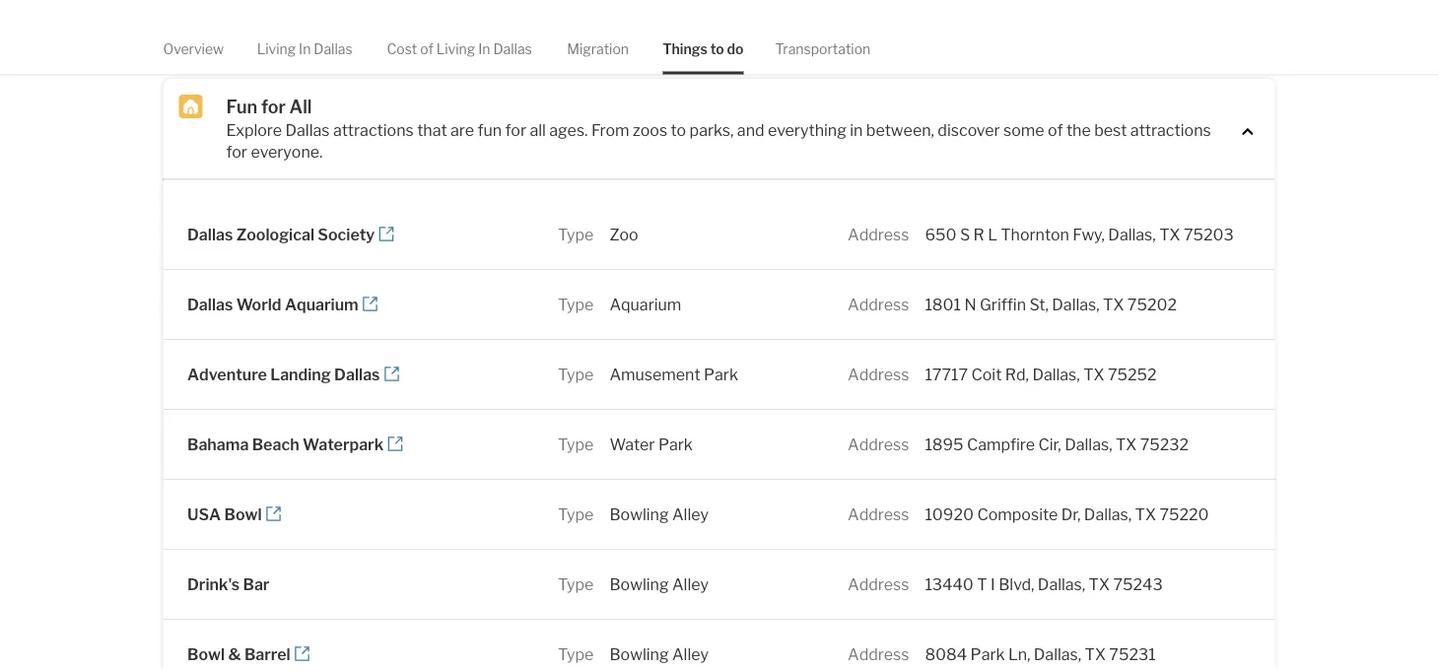 Task type: describe. For each thing, give the bounding box(es) containing it.
dallas inside fun for all explore dallas attractions that are fun for all ages. from zoos to parks, and everything in between, discover some of the best attractions for everyone.
[[285, 120, 330, 139]]

1801
[[925, 295, 961, 314]]

do
[[727, 40, 744, 57]]

bowling for 8084
[[609, 645, 668, 664]]

dr,
[[1061, 505, 1080, 524]]

overview link
[[163, 24, 224, 74]]

in
[[850, 120, 863, 139]]

17717
[[925, 365, 968, 384]]

0 vertical spatial bowl
[[224, 505, 261, 524]]

75231
[[1109, 645, 1155, 664]]

beach
[[252, 435, 299, 454]]

amusement
[[609, 365, 700, 384]]

t
[[977, 575, 987, 594]]

type for dallas
[[557, 365, 593, 384]]

living in dallas
[[257, 40, 353, 57]]

address for 13440 t i blvd, dallas, tx 75243
[[847, 575, 909, 594]]

2 in from the left
[[478, 40, 490, 57]]

cir,
[[1038, 435, 1061, 454]]

tx left 75202
[[1103, 295, 1124, 314]]

tx left 75231
[[1084, 645, 1105, 664]]

10920 composite dr, dallas, tx 75220
[[925, 505, 1209, 524]]

650 s r l thornton fwy, dallas, tx 75203
[[925, 225, 1233, 244]]

bahama beach waterpark
[[187, 435, 383, 454]]

campfire
[[966, 435, 1035, 454]]

all
[[530, 120, 546, 139]]

6 type from the top
[[557, 575, 593, 594]]

cost of living in dallas link
[[387, 24, 532, 74]]

1 horizontal spatial to
[[710, 40, 724, 57]]

&
[[228, 645, 241, 664]]

dallas world aquarium
[[187, 295, 358, 314]]

water
[[609, 435, 654, 454]]

transportation
[[775, 40, 871, 57]]

dallas left cost
[[314, 40, 353, 57]]

1801 n griffin st, dallas, tx 75202
[[925, 295, 1177, 314]]

griffin
[[979, 295, 1026, 314]]

tx left the 75252
[[1083, 365, 1104, 384]]

650
[[925, 225, 956, 244]]

park for water
[[658, 435, 692, 454]]

dallas right 'landing'
[[334, 365, 379, 384]]

bowl & barrel
[[187, 645, 290, 664]]

1 living from the left
[[257, 40, 296, 57]]

world
[[236, 295, 281, 314]]

between,
[[866, 120, 934, 139]]

all
[[289, 96, 312, 118]]

75252
[[1107, 365, 1156, 384]]

1 attractions from the left
[[333, 120, 414, 139]]

everyone.
[[251, 142, 323, 161]]

drink's bar
[[187, 575, 269, 594]]

things to do link
[[663, 24, 744, 74]]

are
[[451, 120, 474, 139]]

discover
[[938, 120, 1000, 139]]

bar
[[242, 575, 269, 594]]

transportation link
[[775, 24, 871, 74]]

migration link
[[567, 24, 629, 74]]

fun
[[226, 96, 257, 118]]

usa
[[187, 505, 221, 524]]

dallas, right the dr,
[[1084, 505, 1131, 524]]

zoo
[[609, 225, 638, 244]]

the
[[1066, 120, 1091, 139]]

adventure
[[187, 365, 267, 384]]

address for 650 s r l thornton fwy, dallas, tx 75203
[[847, 225, 909, 244]]

75220
[[1159, 505, 1209, 524]]

8084 park ln, dallas, tx 75231
[[925, 645, 1155, 664]]

landing
[[270, 365, 331, 384]]

overview
[[163, 40, 224, 57]]

type for aquarium
[[557, 295, 593, 314]]

dallas left zoological
[[187, 225, 232, 244]]

tx left 75243
[[1088, 575, 1109, 594]]

17717 coit rd, dallas, tx 75252
[[925, 365, 1156, 384]]

fun for all explore dallas attractions that are fun for all ages. from zoos to parks, and everything in between, discover some of the best attractions for everyone.
[[226, 96, 1211, 161]]

13440 t i blvd, dallas, tx 75243
[[925, 575, 1162, 594]]

1895 campfire cir, dallas, tx 75232
[[925, 435, 1189, 454]]

address for 8084 park ln, dallas, tx 75231
[[847, 645, 909, 664]]

park for amusement
[[703, 365, 738, 384]]

migration
[[567, 40, 629, 57]]

1 vertical spatial for
[[505, 120, 526, 139]]

from
[[591, 120, 630, 139]]

dallas left world on the top of page
[[187, 295, 232, 314]]

bowling alley for 8084 park ln, dallas, tx 75231
[[609, 645, 708, 664]]

thornton
[[1000, 225, 1069, 244]]

8084
[[925, 645, 967, 664]]

2 aquarium from the left
[[609, 295, 681, 314]]

ln,
[[1008, 645, 1030, 664]]

zoological
[[236, 225, 314, 244]]

drink's
[[187, 575, 239, 594]]

park for 8084
[[970, 645, 1005, 664]]

best
[[1094, 120, 1127, 139]]



Task type: vqa. For each thing, say whether or not it's contained in the screenshot.


Task type: locate. For each thing, give the bounding box(es) containing it.
address for 10920 composite dr, dallas, tx 75220
[[847, 505, 909, 524]]

3 alley from the top
[[672, 645, 708, 664]]

type for waterpark
[[557, 435, 593, 454]]

0 horizontal spatial of
[[420, 40, 434, 57]]

dallas, right st,
[[1052, 295, 1099, 314]]

2 horizontal spatial park
[[970, 645, 1005, 664]]

1 type from the top
[[557, 225, 593, 244]]

dallas, right the cir,
[[1064, 435, 1112, 454]]

0 horizontal spatial to
[[671, 120, 686, 139]]

1 horizontal spatial attractions
[[1131, 120, 1211, 139]]

2 vertical spatial for
[[226, 142, 247, 161]]

of
[[420, 40, 434, 57], [1048, 120, 1063, 139]]

and
[[737, 120, 765, 139]]

i
[[990, 575, 995, 594]]

dallas,
[[1108, 225, 1155, 244], [1052, 295, 1099, 314], [1032, 365, 1080, 384], [1064, 435, 1112, 454], [1084, 505, 1131, 524], [1037, 575, 1085, 594], [1033, 645, 1081, 664]]

0 horizontal spatial aquarium
[[284, 295, 358, 314]]

of left the
[[1048, 120, 1063, 139]]

2 type from the top
[[557, 295, 593, 314]]

of right cost
[[420, 40, 434, 57]]

type for barrel
[[557, 645, 593, 664]]

2 living from the left
[[436, 40, 475, 57]]

75243
[[1113, 575, 1162, 594]]

3 bowling alley from the top
[[609, 645, 708, 664]]

in
[[299, 40, 311, 57], [478, 40, 490, 57]]

1 horizontal spatial of
[[1048, 120, 1063, 139]]

waterpark
[[302, 435, 383, 454]]

explore
[[226, 120, 282, 139]]

to left do
[[710, 40, 724, 57]]

in up all
[[299, 40, 311, 57]]

zoos
[[633, 120, 667, 139]]

address
[[847, 225, 909, 244], [847, 295, 909, 314], [847, 365, 909, 384], [847, 435, 909, 454], [847, 505, 909, 524], [847, 575, 909, 594], [847, 645, 909, 664]]

0 horizontal spatial park
[[658, 435, 692, 454]]

everything
[[768, 120, 847, 139]]

13440
[[925, 575, 973, 594]]

tx left the 75203
[[1159, 225, 1180, 244]]

bahama
[[187, 435, 248, 454]]

dallas zoological society
[[187, 225, 374, 244]]

bowl left &
[[187, 645, 224, 664]]

alley for 13440 t i blvd, dallas, tx 75243
[[672, 575, 708, 594]]

2 horizontal spatial for
[[505, 120, 526, 139]]

1 address from the top
[[847, 225, 909, 244]]

tx left 75220
[[1135, 505, 1156, 524]]

bowl
[[224, 505, 261, 524], [187, 645, 224, 664]]

dallas down all
[[285, 120, 330, 139]]

to inside fun for all explore dallas attractions that are fun for all ages. from zoos to parks, and everything in between, discover some of the best attractions for everyone.
[[671, 120, 686, 139]]

3 bowling from the top
[[609, 645, 668, 664]]

1 vertical spatial bowling alley
[[609, 575, 708, 594]]

1 vertical spatial bowl
[[187, 645, 224, 664]]

2 address from the top
[[847, 295, 909, 314]]

1 bowling from the top
[[609, 505, 668, 524]]

tx
[[1159, 225, 1180, 244], [1103, 295, 1124, 314], [1083, 365, 1104, 384], [1115, 435, 1136, 454], [1135, 505, 1156, 524], [1088, 575, 1109, 594], [1084, 645, 1105, 664]]

type for society
[[557, 225, 593, 244]]

some
[[1003, 120, 1044, 139]]

1895
[[925, 435, 963, 454]]

0 vertical spatial alley
[[672, 505, 708, 524]]

bowling for 13440
[[609, 575, 668, 594]]

1 horizontal spatial living
[[436, 40, 475, 57]]

0 horizontal spatial in
[[299, 40, 311, 57]]

coit
[[971, 365, 1001, 384]]

living up all
[[257, 40, 296, 57]]

2 vertical spatial park
[[970, 645, 1005, 664]]

dallas
[[314, 40, 353, 57], [493, 40, 532, 57], [285, 120, 330, 139], [187, 225, 232, 244], [187, 295, 232, 314], [334, 365, 379, 384]]

address left 650 on the right top
[[847, 225, 909, 244]]

type
[[557, 225, 593, 244], [557, 295, 593, 314], [557, 365, 593, 384], [557, 435, 593, 454], [557, 505, 593, 524], [557, 575, 593, 594], [557, 645, 593, 664]]

3 address from the top
[[847, 365, 909, 384]]

things to do
[[663, 40, 744, 57]]

0 horizontal spatial attractions
[[333, 120, 414, 139]]

0 horizontal spatial living
[[257, 40, 296, 57]]

bowl right usa
[[224, 505, 261, 524]]

dallas, right fwy,
[[1108, 225, 1155, 244]]

address left 10920
[[847, 505, 909, 524]]

parks,
[[690, 120, 734, 139]]

adventure landing dallas
[[187, 365, 379, 384]]

bowling alley for 13440 t i blvd, dallas, tx 75243
[[609, 575, 708, 594]]

1 horizontal spatial park
[[703, 365, 738, 384]]

living right cost
[[436, 40, 475, 57]]

2 bowling alley from the top
[[609, 575, 708, 594]]

attractions
[[333, 120, 414, 139], [1131, 120, 1211, 139]]

park right water
[[658, 435, 692, 454]]

dallas, right blvd, at right
[[1037, 575, 1085, 594]]

dallas, right ln,
[[1033, 645, 1081, 664]]

barrel
[[244, 645, 290, 664]]

to right zoos at the left of the page
[[671, 120, 686, 139]]

1 bowling alley from the top
[[609, 505, 708, 524]]

5 type from the top
[[557, 505, 593, 524]]

0 vertical spatial bowling alley
[[609, 505, 708, 524]]

0 horizontal spatial for
[[226, 142, 247, 161]]

0 vertical spatial to
[[710, 40, 724, 57]]

rd,
[[1005, 365, 1029, 384]]

address for 17717 coit rd, dallas, tx 75252
[[847, 365, 909, 384]]

park right amusement
[[703, 365, 738, 384]]

r
[[973, 225, 984, 244]]

7 type from the top
[[557, 645, 593, 664]]

6 address from the top
[[847, 575, 909, 594]]

alley for 8084 park ln, dallas, tx 75231
[[672, 645, 708, 664]]

1 aquarium from the left
[[284, 295, 358, 314]]

1 horizontal spatial for
[[261, 96, 286, 118]]

1 alley from the top
[[672, 505, 708, 524]]

to
[[710, 40, 724, 57], [671, 120, 686, 139]]

things
[[663, 40, 708, 57]]

2 bowling from the top
[[609, 575, 668, 594]]

1 vertical spatial of
[[1048, 120, 1063, 139]]

water park
[[609, 435, 692, 454]]

4 address from the top
[[847, 435, 909, 454]]

bowling alley for 10920 composite dr, dallas, tx 75220
[[609, 505, 708, 524]]

blvd,
[[998, 575, 1034, 594]]

in up fun
[[478, 40, 490, 57]]

amusement park
[[609, 365, 738, 384]]

dallas up fun
[[493, 40, 532, 57]]

1 in from the left
[[299, 40, 311, 57]]

2 alley from the top
[[672, 575, 708, 594]]

cost of living in dallas
[[387, 40, 532, 57]]

cost
[[387, 40, 417, 57]]

composite
[[977, 505, 1057, 524]]

2 vertical spatial bowling
[[609, 645, 668, 664]]

7 address from the top
[[847, 645, 909, 664]]

address left 1895
[[847, 435, 909, 454]]

address left 17717
[[847, 365, 909, 384]]

aquarium
[[284, 295, 358, 314], [609, 295, 681, 314]]

st,
[[1029, 295, 1048, 314]]

1 vertical spatial to
[[671, 120, 686, 139]]

fwy,
[[1072, 225, 1104, 244]]

dallas, right rd,
[[1032, 365, 1080, 384]]

1 vertical spatial park
[[658, 435, 692, 454]]

4 type from the top
[[557, 435, 593, 454]]

park left ln,
[[970, 645, 1005, 664]]

2 vertical spatial alley
[[672, 645, 708, 664]]

society
[[317, 225, 374, 244]]

park
[[703, 365, 738, 384], [658, 435, 692, 454], [970, 645, 1005, 664]]

fun
[[478, 120, 502, 139]]

aquarium up amusement
[[609, 295, 681, 314]]

1 horizontal spatial in
[[478, 40, 490, 57]]

attractions left "that"
[[333, 120, 414, 139]]

address left 1801
[[847, 295, 909, 314]]

bowling alley
[[609, 505, 708, 524], [609, 575, 708, 594], [609, 645, 708, 664]]

1 vertical spatial bowling
[[609, 575, 668, 594]]

address for 1895 campfire cir, dallas, tx 75232
[[847, 435, 909, 454]]

75203
[[1183, 225, 1233, 244]]

3 type from the top
[[557, 365, 593, 384]]

s
[[960, 225, 970, 244]]

living in dallas link
[[257, 24, 353, 74]]

1 vertical spatial alley
[[672, 575, 708, 594]]

living
[[257, 40, 296, 57], [436, 40, 475, 57]]

alley for 10920 composite dr, dallas, tx 75220
[[672, 505, 708, 524]]

aquarium right world on the top of page
[[284, 295, 358, 314]]

10920
[[925, 505, 973, 524]]

0 vertical spatial for
[[261, 96, 286, 118]]

address for 1801 n griffin st, dallas, tx 75202
[[847, 295, 909, 314]]

ages.
[[549, 120, 588, 139]]

usa bowl
[[187, 505, 261, 524]]

2 attractions from the left
[[1131, 120, 1211, 139]]

l
[[987, 225, 997, 244]]

0 vertical spatial park
[[703, 365, 738, 384]]

75232
[[1140, 435, 1189, 454]]

0 vertical spatial bowling
[[609, 505, 668, 524]]

1 horizontal spatial aquarium
[[609, 295, 681, 314]]

bowling for 10920
[[609, 505, 668, 524]]

address left 8084
[[847, 645, 909, 664]]

attractions right the best at the right of the page
[[1131, 120, 1211, 139]]

2 vertical spatial bowling alley
[[609, 645, 708, 664]]

alley
[[672, 505, 708, 524], [672, 575, 708, 594], [672, 645, 708, 664]]

0 vertical spatial of
[[420, 40, 434, 57]]

5 address from the top
[[847, 505, 909, 524]]

of inside fun for all explore dallas attractions that are fun for all ages. from zoos to parks, and everything in between, discover some of the best attractions for everyone.
[[1048, 120, 1063, 139]]

that
[[417, 120, 447, 139]]

75202
[[1127, 295, 1177, 314]]

tx left 75232
[[1115, 435, 1136, 454]]

address left 13440
[[847, 575, 909, 594]]

n
[[964, 295, 976, 314]]



